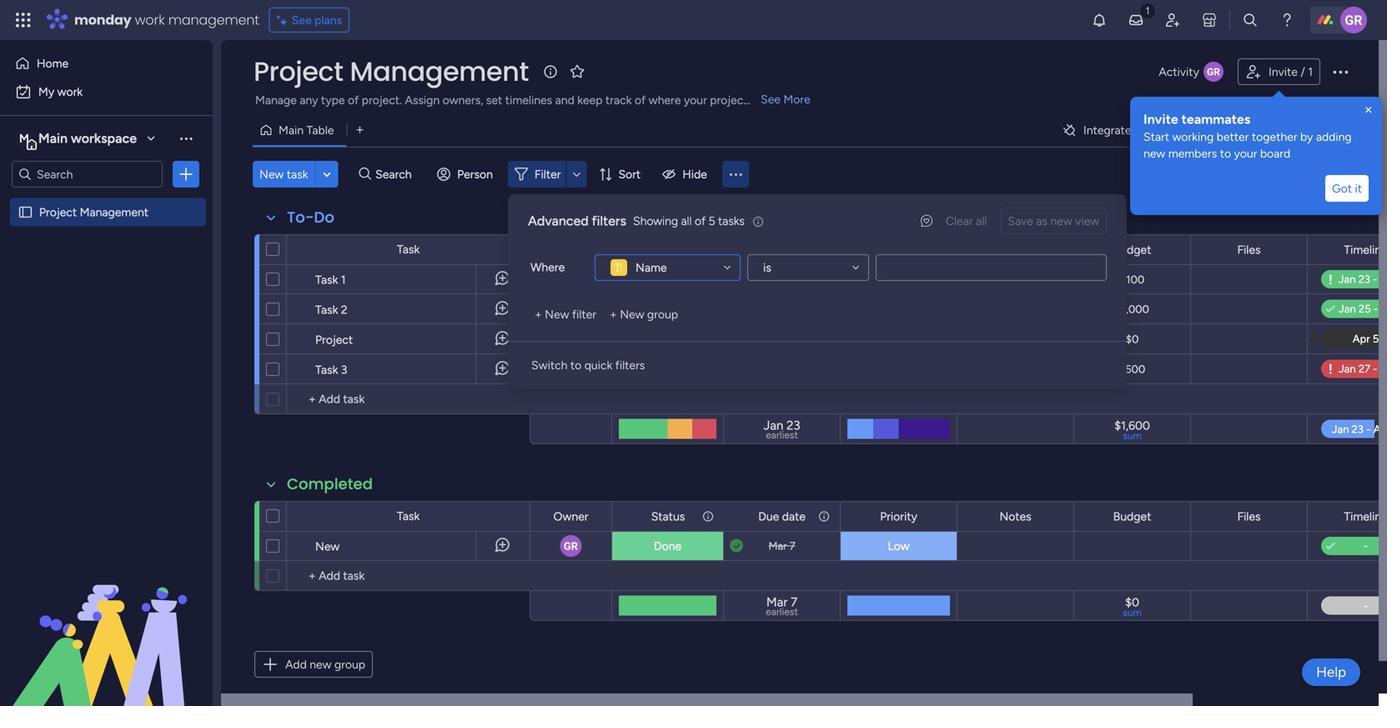 Task type: vqa. For each thing, say whether or not it's contained in the screenshot.
New task
yes



Task type: describe. For each thing, give the bounding box(es) containing it.
select product image
[[15, 12, 32, 28]]

1 budget from the top
[[1114, 243, 1152, 257]]

management
[[168, 10, 259, 29]]

action items for done
[[985, 274, 1047, 287]]

activity
[[1159, 65, 1200, 79]]

add new group button
[[255, 652, 373, 678]]

done for 1
[[654, 272, 682, 287]]

collapse board header image
[[1337, 123, 1350, 137]]

type
[[321, 93, 345, 107]]

working
[[633, 332, 676, 346]]

1 priority field from the top
[[876, 241, 922, 259]]

status field for completed
[[647, 508, 690, 526]]

track
[[606, 93, 632, 107]]

workspace options image
[[178, 130, 194, 147]]

main for main workspace
[[38, 131, 68, 146]]

search everything image
[[1242, 12, 1259, 28]]

new inside add new group button
[[310, 658, 332, 672]]

timeline field for to-do
[[1340, 241, 1388, 259]]

mar 7 earliest
[[766, 595, 798, 618]]

integrate button
[[1056, 113, 1217, 148]]

Owner field
[[549, 508, 593, 526]]

$0 sum
[[1123, 596, 1142, 619]]

invite members image
[[1165, 12, 1182, 28]]

new down completed field
[[315, 540, 340, 554]]

see more link
[[759, 91, 812, 108]]

keep
[[578, 93, 603, 107]]

hide
[[683, 167, 707, 181]]

invite teammates start working better together by adding new members to your board
[[1144, 111, 1352, 161]]

task 2
[[315, 303, 348, 317]]

jan 23
[[766, 273, 798, 286]]

1 vertical spatial options image
[[178, 166, 194, 183]]

2 vertical spatial project
[[315, 333, 353, 347]]

advanced filters showing all of 5 tasks
[[528, 213, 745, 229]]

clear all button
[[940, 208, 994, 234]]

see more
[[761, 92, 811, 106]]

clear
[[946, 214, 973, 228]]

action for done
[[985, 274, 1017, 287]]

help
[[1317, 664, 1347, 681]]

more
[[784, 92, 811, 106]]

add
[[285, 658, 307, 672]]

to-do
[[287, 207, 335, 228]]

home link
[[10, 50, 203, 77]]

column information image
[[818, 243, 831, 257]]

invite for /
[[1269, 65, 1298, 79]]

items for working on it
[[1020, 333, 1047, 347]]

name
[[636, 261, 667, 275]]

main table
[[279, 123, 334, 137]]

invite teammates heading
[[1144, 110, 1369, 129]]

dapulse checkmark sign image
[[1327, 537, 1336, 557]]

show board description image
[[541, 63, 561, 80]]

files for second files field from the bottom of the page
[[1238, 243, 1261, 257]]

sort
[[619, 167, 641, 181]]

2 notes field from the top
[[996, 508, 1036, 526]]

invite / 1
[[1269, 65, 1313, 79]]

1 budget field from the top
[[1110, 241, 1156, 259]]

task
[[287, 167, 308, 181]]

status for to-do
[[651, 243, 685, 257]]

task 1
[[315, 273, 346, 287]]

where
[[649, 93, 681, 107]]

0 horizontal spatial of
[[348, 93, 359, 107]]

task up + add task text field
[[397, 509, 420, 524]]

Search field
[[371, 163, 421, 186]]

and
[[555, 93, 575, 107]]

completed
[[287, 474, 373, 495]]

showing
[[633, 214, 678, 228]]

table
[[307, 123, 334, 137]]

3
[[341, 363, 347, 377]]

lottie animation image
[[0, 538, 213, 707]]

+ new filter
[[535, 307, 597, 322]]

v2 overdue deadline image
[[730, 272, 743, 287]]

filter
[[572, 307, 597, 322]]

person
[[457, 167, 493, 181]]

sort button
[[592, 161, 651, 188]]

Completed field
[[283, 474, 377, 496]]

greg robinson image
[[1341, 7, 1368, 33]]

date for to-do
[[782, 243, 806, 257]]

0 vertical spatial management
[[350, 53, 529, 90]]

7 for mar 7
[[790, 540, 796, 553]]

switch to quick filters
[[532, 358, 645, 373]]

jan 23 earliest
[[764, 418, 801, 441]]

mar 7
[[769, 540, 796, 553]]

main workspace
[[38, 131, 137, 146]]

menu image
[[727, 166, 744, 183]]

arrow down image
[[567, 164, 587, 184]]

my work link
[[10, 78, 203, 105]]

due date field for to-do
[[754, 241, 810, 259]]

your inside invite teammates start working better together by adding new members to your board
[[1235, 146, 1258, 161]]

$1,000
[[1116, 303, 1150, 316]]

to-
[[287, 207, 314, 228]]

0 horizontal spatial 1
[[341, 273, 346, 287]]

due date for completed
[[759, 510, 806, 524]]

1 notes from the top
[[1000, 243, 1032, 257]]

project
[[710, 93, 748, 107]]

group for + new group
[[647, 307, 678, 322]]

/
[[1301, 65, 1306, 79]]

project management inside list box
[[39, 205, 149, 219]]

clear all
[[946, 214, 987, 228]]

5
[[709, 214, 716, 228]]

close image
[[1363, 103, 1376, 117]]

23 for jan 23 earliest
[[787, 418, 801, 433]]

save as new view button
[[1001, 208, 1107, 234]]

lottie animation element
[[0, 538, 213, 707]]

7 for mar 7 earliest
[[791, 595, 798, 610]]

To-Do field
[[283, 207, 339, 229]]

new inside new task button
[[260, 167, 284, 181]]

m
[[19, 131, 29, 146]]

by
[[1301, 130, 1314, 144]]

see plans
[[292, 13, 342, 27]]

work for monday
[[135, 10, 165, 29]]

v2 user feedback image
[[921, 212, 933, 230]]

0 vertical spatial options image
[[1331, 62, 1351, 82]]

as
[[1037, 214, 1048, 228]]

automate button
[[1224, 117, 1313, 144]]

high
[[887, 332, 912, 346]]

adding
[[1317, 130, 1352, 144]]

mar for done
[[769, 540, 787, 553]]

v2 search image
[[359, 165, 371, 184]]

better
[[1217, 130, 1249, 144]]

working on it
[[633, 332, 703, 346]]

to inside button
[[571, 358, 582, 373]]

owner
[[554, 510, 589, 524]]

help image
[[1279, 12, 1296, 28]]

jan for jan 23
[[766, 273, 784, 286]]

public board image
[[18, 204, 33, 220]]

mar inside mar 7 earliest
[[767, 595, 788, 610]]

new task button
[[253, 161, 315, 188]]

+ for + new filter
[[535, 307, 542, 322]]

invite / 1 button
[[1238, 58, 1321, 85]]

1 low from the top
[[888, 272, 910, 287]]

Search in workspace field
[[35, 165, 139, 184]]

2 budget from the top
[[1114, 510, 1152, 524]]

add to favorites image
[[569, 63, 586, 80]]

column information image for status
[[702, 510, 715, 524]]

monday work management
[[74, 10, 259, 29]]

1 files field from the top
[[1234, 241, 1265, 259]]

all inside clear all button
[[976, 214, 987, 228]]

assign
[[405, 93, 440, 107]]

update feed image
[[1128, 12, 1145, 28]]

hide button
[[656, 161, 717, 188]]

3 done from the top
[[654, 539, 682, 554]]

save
[[1008, 214, 1034, 228]]

it inside button
[[1356, 181, 1363, 196]]

manage
[[255, 93, 297, 107]]

see for see plans
[[292, 13, 312, 27]]



Task type: locate. For each thing, give the bounding box(es) containing it.
due for to-do
[[759, 243, 780, 257]]

earliest for jan
[[766, 429, 798, 441]]

group right add
[[335, 658, 366, 672]]

1 vertical spatial mar
[[769, 540, 787, 553]]

1 done from the top
[[654, 272, 682, 287]]

0 vertical spatial project
[[254, 53, 343, 90]]

1 priority from the top
[[880, 243, 918, 257]]

1 horizontal spatial it
[[1356, 181, 1363, 196]]

timeline for to-do
[[1345, 243, 1388, 257]]

due date for to-do
[[759, 243, 806, 257]]

1 horizontal spatial group
[[647, 307, 678, 322]]

due date field for completed
[[754, 508, 810, 526]]

1 vertical spatial files field
[[1234, 508, 1265, 526]]

Due date field
[[754, 241, 810, 259], [754, 508, 810, 526]]

0 vertical spatial action items
[[985, 274, 1047, 287]]

dapulse checkmark sign image
[[1327, 300, 1336, 320]]

0 vertical spatial your
[[684, 93, 707, 107]]

0 vertical spatial budget
[[1114, 243, 1152, 257]]

1 right /
[[1309, 65, 1313, 79]]

group
[[647, 307, 678, 322], [335, 658, 366, 672]]

any
[[300, 93, 318, 107]]

date for completed
[[782, 510, 806, 524]]

it right on
[[696, 332, 703, 346]]

done up + new group button
[[654, 272, 682, 287]]

0 vertical spatial filters
[[592, 213, 627, 229]]

0 vertical spatial notes
[[1000, 243, 1032, 257]]

group for add new group
[[335, 658, 366, 672]]

1 horizontal spatial new
[[1051, 214, 1073, 228]]

options image
[[1331, 62, 1351, 82], [178, 166, 194, 183]]

2 $0 from the top
[[1126, 596, 1140, 610]]

your right where
[[684, 93, 707, 107]]

1 horizontal spatial options image
[[1331, 62, 1351, 82]]

23
[[786, 273, 798, 286], [787, 418, 801, 433]]

my work option
[[10, 78, 203, 105]]

done for 2
[[654, 302, 682, 316]]

due up the 'is'
[[759, 243, 780, 257]]

1 horizontal spatial project management
[[254, 53, 529, 90]]

workspace
[[71, 131, 137, 146]]

1 horizontal spatial your
[[1235, 146, 1258, 161]]

see plans button
[[269, 8, 350, 33]]

new task
[[260, 167, 308, 181]]

due up mar 7
[[759, 510, 780, 524]]

on
[[679, 332, 693, 346]]

1 horizontal spatial +
[[610, 307, 617, 322]]

home
[[37, 56, 69, 71]]

7
[[790, 540, 796, 553], [791, 595, 798, 610]]

1 vertical spatial action
[[985, 333, 1017, 347]]

task up task 2
[[315, 273, 338, 287]]

monday
[[74, 10, 131, 29]]

my
[[38, 85, 54, 99]]

2 done from the top
[[654, 302, 682, 316]]

$0 for $0 sum
[[1126, 596, 1140, 610]]

mar for working on it
[[768, 333, 787, 346]]

23 for jan 23
[[786, 273, 798, 286]]

view
[[1076, 214, 1100, 228]]

add view image
[[357, 124, 363, 136]]

Notes field
[[996, 241, 1036, 259], [996, 508, 1036, 526]]

advanced
[[528, 213, 589, 229]]

2 budget field from the top
[[1110, 508, 1156, 526]]

save as new view
[[1008, 214, 1100, 228]]

project management down search in workspace field
[[39, 205, 149, 219]]

+ new group button
[[603, 301, 685, 328]]

all left the 5
[[681, 214, 692, 228]]

0 vertical spatial jan
[[766, 273, 784, 286]]

workspace image
[[16, 129, 33, 148]]

new right add
[[310, 658, 332, 672]]

new left task
[[260, 167, 284, 181]]

filters left showing
[[592, 213, 627, 229]]

task down "search" field at the left top
[[397, 242, 420, 257]]

0 vertical spatial timeline field
[[1340, 241, 1388, 259]]

1 vertical spatial due date
[[759, 510, 806, 524]]

1 vertical spatial see
[[761, 92, 781, 106]]

$1,600
[[1115, 419, 1151, 433]]

invite inside invite teammates start working better together by adding new members to your board
[[1144, 111, 1179, 127]]

activity button
[[1153, 58, 1232, 85]]

2 priority from the top
[[880, 510, 918, 524]]

2 due date from the top
[[759, 510, 806, 524]]

see left plans
[[292, 13, 312, 27]]

work for my
[[57, 85, 83, 99]]

0 vertical spatial items
[[1020, 274, 1047, 287]]

together
[[1252, 130, 1298, 144]]

0 vertical spatial budget field
[[1110, 241, 1156, 259]]

project.
[[362, 93, 402, 107]]

filter button
[[508, 161, 587, 188]]

action items
[[985, 274, 1047, 287], [985, 333, 1047, 347]]

0 vertical spatial due date
[[759, 243, 806, 257]]

switch
[[532, 358, 568, 373]]

1 vertical spatial action items
[[985, 333, 1047, 347]]

home option
[[10, 50, 203, 77]]

manage any type of project. assign owners, set timelines and keep track of where your project stands.
[[255, 93, 788, 107]]

2 sum from the top
[[1123, 607, 1142, 619]]

got it
[[1333, 181, 1363, 196]]

Budget field
[[1110, 241, 1156, 259], [1110, 508, 1156, 526]]

mar down mar 7
[[767, 595, 788, 610]]

management up assign
[[350, 53, 529, 90]]

mar left 8
[[768, 333, 787, 346]]

1 vertical spatial priority
[[880, 510, 918, 524]]

0 horizontal spatial see
[[292, 13, 312, 27]]

2 timeline field from the top
[[1340, 508, 1388, 526]]

due date up mar 7
[[759, 510, 806, 524]]

1 vertical spatial items
[[1020, 333, 1047, 347]]

jan
[[766, 273, 784, 286], [764, 418, 784, 433]]

0 vertical spatial project management
[[254, 53, 529, 90]]

+ Add task text field
[[295, 390, 522, 410]]

project
[[254, 53, 343, 90], [39, 205, 77, 219], [315, 333, 353, 347]]

+ for + new group
[[610, 307, 617, 322]]

1 action from the top
[[985, 274, 1017, 287]]

Status field
[[647, 241, 690, 259], [647, 508, 690, 526]]

automate
[[1254, 123, 1306, 137]]

2 earliest from the top
[[766, 606, 798, 618]]

sum for $0
[[1123, 607, 1142, 619]]

1 vertical spatial to
[[571, 358, 582, 373]]

done left v2 done deadline icon
[[654, 539, 682, 554]]

2 vertical spatial new
[[310, 658, 332, 672]]

1 vertical spatial priority field
[[876, 508, 922, 526]]

work right my
[[57, 85, 83, 99]]

1 all from the left
[[681, 214, 692, 228]]

7 down mar 7
[[791, 595, 798, 610]]

priority
[[880, 243, 918, 257], [880, 510, 918, 524]]

1 vertical spatial 7
[[791, 595, 798, 610]]

date
[[782, 243, 806, 257], [782, 510, 806, 524]]

1 vertical spatial jan
[[764, 418, 784, 433]]

invite inside button
[[1269, 65, 1298, 79]]

1 status field from the top
[[647, 241, 690, 259]]

all right the clear
[[976, 214, 987, 228]]

1 vertical spatial filters
[[616, 358, 645, 373]]

0 vertical spatial see
[[292, 13, 312, 27]]

2 vertical spatial mar
[[767, 595, 788, 610]]

mar right v2 done deadline icon
[[769, 540, 787, 553]]

1 vertical spatial budget field
[[1110, 508, 1156, 526]]

0 vertical spatial 7
[[790, 540, 796, 553]]

project inside list box
[[39, 205, 77, 219]]

1 vertical spatial work
[[57, 85, 83, 99]]

0 vertical spatial files field
[[1234, 241, 1265, 259]]

Timeline field
[[1340, 241, 1388, 259], [1340, 508, 1388, 526]]

person button
[[431, 161, 503, 188]]

1 horizontal spatial work
[[135, 10, 165, 29]]

see left more
[[761, 92, 781, 106]]

+ Add task text field
[[295, 567, 522, 587]]

main inside 'workspace selection' element
[[38, 131, 68, 146]]

task for task 2
[[315, 303, 338, 317]]

0 horizontal spatial group
[[335, 658, 366, 672]]

1 earliest from the top
[[766, 429, 798, 441]]

date left column information image
[[782, 243, 806, 257]]

1 files from the top
[[1238, 243, 1261, 257]]

1 horizontal spatial to
[[1221, 146, 1232, 161]]

new inside + new filter button
[[545, 307, 569, 322]]

action
[[985, 274, 1017, 287], [985, 333, 1017, 347]]

notifications image
[[1091, 12, 1108, 28]]

0 horizontal spatial +
[[535, 307, 542, 322]]

1 due from the top
[[759, 243, 780, 257]]

2 notes from the top
[[1000, 510, 1032, 524]]

it right the got
[[1356, 181, 1363, 196]]

2 priority field from the top
[[876, 508, 922, 526]]

1 vertical spatial $0
[[1126, 596, 1140, 610]]

project up any in the top of the page
[[254, 53, 343, 90]]

0 vertical spatial 23
[[786, 273, 798, 286]]

teammates
[[1182, 111, 1251, 127]]

task left 3
[[315, 363, 338, 377]]

+ new filter button
[[528, 301, 603, 328]]

to inside invite teammates start working better together by adding new members to your board
[[1221, 146, 1232, 161]]

1 vertical spatial status field
[[647, 508, 690, 526]]

2 files field from the top
[[1234, 508, 1265, 526]]

management inside list box
[[80, 205, 149, 219]]

7 right v2 done deadline icon
[[790, 540, 796, 553]]

Priority field
[[876, 241, 922, 259], [876, 508, 922, 526]]

2 due from the top
[[759, 510, 780, 524]]

0 horizontal spatial to
[[571, 358, 582, 373]]

0 horizontal spatial main
[[38, 131, 68, 146]]

2 action items from the top
[[985, 333, 1047, 347]]

2 date from the top
[[782, 510, 806, 524]]

notes
[[1000, 243, 1032, 257], [1000, 510, 1032, 524]]

2 files from the top
[[1238, 510, 1261, 524]]

project management up project. in the left top of the page
[[254, 53, 529, 90]]

set
[[486, 93, 503, 107]]

1 image
[[1141, 1, 1156, 20]]

date up mar 7
[[782, 510, 806, 524]]

new inside save as new view button
[[1051, 214, 1073, 228]]

got it button
[[1326, 175, 1369, 202]]

sum for $1,600
[[1123, 430, 1142, 442]]

+ new group
[[610, 307, 678, 322]]

filter
[[535, 167, 561, 181]]

of inside advanced filters showing all of 5 tasks
[[695, 214, 706, 228]]

jan inside jan 23 earliest
[[764, 418, 784, 433]]

1 vertical spatial new
[[1051, 214, 1073, 228]]

2 all from the left
[[976, 214, 987, 228]]

Project Management field
[[249, 53, 533, 90]]

1 vertical spatial budget
[[1114, 510, 1152, 524]]

1 vertical spatial project
[[39, 205, 77, 219]]

options image right /
[[1331, 62, 1351, 82]]

action for working on it
[[985, 333, 1017, 347]]

0 vertical spatial invite
[[1269, 65, 1298, 79]]

due date up the 'is'
[[759, 243, 806, 257]]

0 vertical spatial files
[[1238, 243, 1261, 257]]

1 23 from the top
[[786, 273, 798, 286]]

0 vertical spatial due date field
[[754, 241, 810, 259]]

main right workspace image
[[38, 131, 68, 146]]

new right as
[[1051, 214, 1073, 228]]

group up working on it
[[647, 307, 678, 322]]

0 horizontal spatial management
[[80, 205, 149, 219]]

due for completed
[[759, 510, 780, 524]]

all inside advanced filters showing all of 5 tasks
[[681, 214, 692, 228]]

new down start
[[1144, 146, 1166, 161]]

management
[[350, 53, 529, 90], [80, 205, 149, 219]]

2 status field from the top
[[647, 508, 690, 526]]

1 vertical spatial 23
[[787, 418, 801, 433]]

1 + from the left
[[535, 307, 542, 322]]

invite left /
[[1269, 65, 1298, 79]]

0 vertical spatial $0
[[1126, 333, 1139, 346]]

1 vertical spatial group
[[335, 658, 366, 672]]

project management list box
[[0, 195, 213, 452]]

all
[[681, 214, 692, 228], [976, 214, 987, 228]]

angle down image
[[323, 168, 331, 181]]

1 vertical spatial status
[[651, 510, 685, 524]]

0 vertical spatial action
[[985, 274, 1017, 287]]

0 vertical spatial priority
[[880, 243, 918, 257]]

timeline for completed
[[1345, 510, 1388, 524]]

due date field up the 'is'
[[754, 241, 810, 259]]

files
[[1238, 243, 1261, 257], [1238, 510, 1261, 524]]

main for main table
[[279, 123, 304, 137]]

tasks
[[718, 214, 745, 228]]

1 due date from the top
[[759, 243, 806, 257]]

2 timeline from the top
[[1345, 510, 1388, 524]]

0 vertical spatial 1
[[1309, 65, 1313, 79]]

of right type
[[348, 93, 359, 107]]

0 horizontal spatial it
[[696, 332, 703, 346]]

2 due date field from the top
[[754, 508, 810, 526]]

got
[[1333, 181, 1353, 196]]

2 horizontal spatial of
[[695, 214, 706, 228]]

0 vertical spatial mar
[[768, 333, 787, 346]]

priority for 2nd priority "field" from the bottom of the page
[[880, 243, 918, 257]]

files for second files field from the top of the page
[[1238, 510, 1261, 524]]

project down task 2
[[315, 333, 353, 347]]

1 date from the top
[[782, 243, 806, 257]]

2 23 from the top
[[787, 418, 801, 433]]

quick
[[585, 358, 613, 373]]

2
[[341, 303, 348, 317]]

done up working on it
[[654, 302, 682, 316]]

23 inside jan 23 earliest
[[787, 418, 801, 433]]

0 vertical spatial status
[[651, 243, 685, 257]]

status field for to-do
[[647, 241, 690, 259]]

1 vertical spatial timeline
[[1345, 510, 1388, 524]]

1 vertical spatial timeline field
[[1340, 508, 1388, 526]]

2 + from the left
[[610, 307, 617, 322]]

0 vertical spatial work
[[135, 10, 165, 29]]

of right track
[[635, 93, 646, 107]]

7 inside mar 7 earliest
[[791, 595, 798, 610]]

project right public board 'image'
[[39, 205, 77, 219]]

sum inside "$1,600 sum"
[[1123, 430, 1142, 442]]

1 sum from the top
[[1123, 430, 1142, 442]]

filters inside button
[[616, 358, 645, 373]]

invite for teammates
[[1144, 111, 1179, 127]]

task for task 1
[[315, 273, 338, 287]]

1 vertical spatial date
[[782, 510, 806, 524]]

option
[[0, 197, 213, 201]]

new left filter
[[545, 307, 569, 322]]

timeline field for completed
[[1340, 508, 1388, 526]]

0 vertical spatial timeline
[[1345, 243, 1388, 257]]

1 vertical spatial earliest
[[766, 606, 798, 618]]

main left table on the left of page
[[279, 123, 304, 137]]

task 3
[[315, 363, 347, 377]]

new
[[1144, 146, 1166, 161], [1051, 214, 1073, 228], [310, 658, 332, 672]]

1 vertical spatial low
[[888, 539, 910, 554]]

stands.
[[751, 93, 788, 107]]

$0 for $0
[[1126, 333, 1139, 346]]

0 vertical spatial priority field
[[876, 241, 922, 259]]

2 low from the top
[[888, 539, 910, 554]]

1
[[1309, 65, 1313, 79], [341, 273, 346, 287]]

action items for working on it
[[985, 333, 1047, 347]]

$1,600 sum
[[1115, 419, 1151, 442]]

main
[[279, 123, 304, 137], [38, 131, 68, 146]]

workspace selection element
[[16, 129, 139, 150]]

1 $0 from the top
[[1126, 333, 1139, 346]]

1 items from the top
[[1020, 274, 1047, 287]]

main inside button
[[279, 123, 304, 137]]

v2 done deadline image
[[730, 539, 743, 554]]

management down search in workspace field
[[80, 205, 149, 219]]

$500
[[1120, 363, 1146, 376]]

1 vertical spatial 1
[[341, 273, 346, 287]]

1 horizontal spatial invite
[[1269, 65, 1298, 79]]

my work
[[38, 85, 83, 99]]

of left the 5
[[695, 214, 706, 228]]

monday marketplace image
[[1202, 12, 1218, 28]]

0 vertical spatial it
[[1356, 181, 1363, 196]]

column information image for due date
[[818, 510, 831, 524]]

new inside invite teammates start working better together by adding new members to your board
[[1144, 146, 1166, 161]]

+ left filter
[[535, 307, 542, 322]]

Files field
[[1234, 241, 1265, 259], [1234, 508, 1265, 526]]

status
[[651, 243, 685, 257], [651, 510, 685, 524]]

task left 2
[[315, 303, 338, 317]]

0 horizontal spatial project management
[[39, 205, 149, 219]]

1 vertical spatial management
[[80, 205, 149, 219]]

2 action from the top
[[985, 333, 1017, 347]]

add new group
[[285, 658, 366, 672]]

1 notes field from the top
[[996, 241, 1036, 259]]

1 due date field from the top
[[754, 241, 810, 259]]

task for task 3
[[315, 363, 338, 377]]

1 inside button
[[1309, 65, 1313, 79]]

1 vertical spatial invite
[[1144, 111, 1179, 127]]

$0
[[1126, 333, 1139, 346], [1126, 596, 1140, 610]]

column information image
[[702, 243, 715, 257], [702, 510, 715, 524], [818, 510, 831, 524]]

0 vertical spatial date
[[782, 243, 806, 257]]

working
[[1173, 130, 1214, 144]]

see for see more
[[761, 92, 781, 106]]

plans
[[315, 13, 342, 27]]

timeline
[[1345, 243, 1388, 257], [1345, 510, 1388, 524]]

to down better
[[1221, 146, 1232, 161]]

status for completed
[[651, 510, 685, 524]]

jan for jan 23 earliest
[[764, 418, 784, 433]]

0 vertical spatial to
[[1221, 146, 1232, 161]]

invite up start
[[1144, 111, 1179, 127]]

new up "working"
[[620, 307, 645, 322]]

your down better
[[1235, 146, 1258, 161]]

1 timeline field from the top
[[1340, 241, 1388, 259]]

0 horizontal spatial new
[[310, 658, 332, 672]]

0 horizontal spatial options image
[[178, 166, 194, 183]]

due date field up mar 7
[[754, 508, 810, 526]]

done
[[654, 272, 682, 287], [654, 302, 682, 316], [654, 539, 682, 554]]

new inside + new group button
[[620, 307, 645, 322]]

1 vertical spatial done
[[654, 302, 682, 316]]

sum
[[1123, 430, 1142, 442], [1123, 607, 1142, 619]]

1 vertical spatial notes field
[[996, 508, 1036, 526]]

$0 inside the $0 sum
[[1126, 596, 1140, 610]]

8
[[789, 333, 796, 346]]

1 action items from the top
[[985, 274, 1047, 287]]

work inside my work option
[[57, 85, 83, 99]]

it
[[1356, 181, 1363, 196], [696, 332, 703, 346]]

help button
[[1303, 659, 1361, 687]]

2 status from the top
[[651, 510, 685, 524]]

0 vertical spatial group
[[647, 307, 678, 322]]

do
[[314, 207, 335, 228]]

1 status from the top
[[651, 243, 685, 257]]

+ right filter
[[610, 307, 617, 322]]

where
[[531, 260, 565, 275]]

earliest inside jan 23 earliest
[[766, 429, 798, 441]]

project management
[[254, 53, 529, 90], [39, 205, 149, 219]]

to left 'quick'
[[571, 358, 582, 373]]

see inside button
[[292, 13, 312, 27]]

filters right 'quick'
[[616, 358, 645, 373]]

+
[[535, 307, 542, 322], [610, 307, 617, 322]]

priority for first priority "field" from the bottom
[[880, 510, 918, 524]]

1 horizontal spatial main
[[279, 123, 304, 137]]

start
[[1144, 130, 1170, 144]]

work right monday
[[135, 10, 165, 29]]

earliest for mar
[[766, 606, 798, 618]]

options image down the "workspace options" image
[[178, 166, 194, 183]]

1 horizontal spatial see
[[761, 92, 781, 106]]

1 timeline from the top
[[1345, 243, 1388, 257]]

2 vertical spatial done
[[654, 539, 682, 554]]

1 up 2
[[341, 273, 346, 287]]

0 vertical spatial status field
[[647, 241, 690, 259]]

2 items from the top
[[1020, 333, 1047, 347]]

1 vertical spatial due
[[759, 510, 780, 524]]

0 horizontal spatial invite
[[1144, 111, 1179, 127]]

items for done
[[1020, 274, 1047, 287]]

0 horizontal spatial your
[[684, 93, 707, 107]]

low
[[888, 272, 910, 287], [888, 539, 910, 554]]

1 horizontal spatial of
[[635, 93, 646, 107]]

members
[[1169, 146, 1218, 161]]



